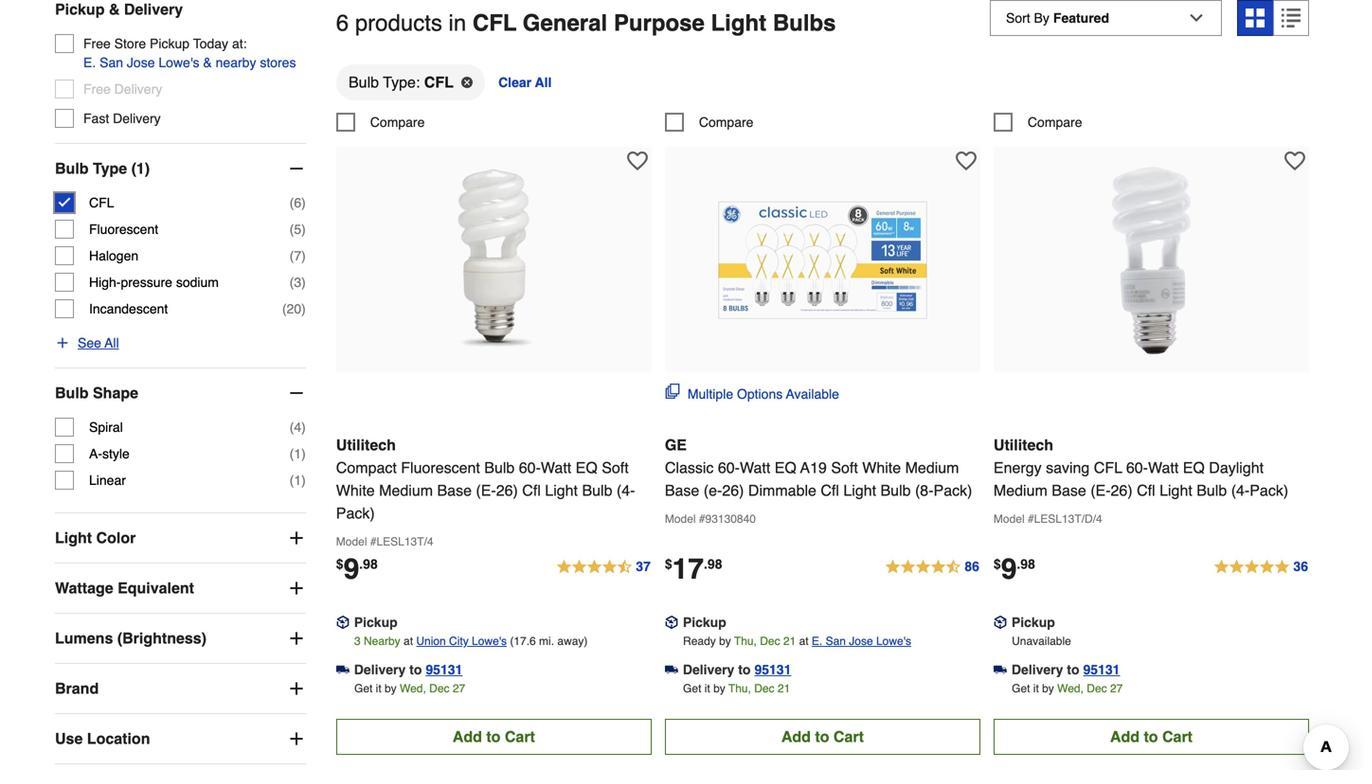 Task type: locate. For each thing, give the bounding box(es) containing it.
grid view image
[[1246, 9, 1265, 28]]

26) inside the ge classic 60-watt eq a19 soft white medium base (e-26) dimmable cfl light bulb (8-pack)
[[722, 482, 744, 499]]

9 down model # lesl13t/4
[[344, 553, 359, 586]]

1 minus image from the top
[[287, 159, 306, 178]]

high-pressure sodium
[[89, 275, 219, 290]]

1 9 from the left
[[344, 553, 359, 586]]

2 horizontal spatial pack)
[[1250, 482, 1289, 499]]

0 horizontal spatial $ 9 .98
[[336, 553, 378, 586]]

& up "store"
[[109, 1, 120, 18]]

$ down model # lesl13t/4
[[336, 557, 344, 572]]

minus image up ( 6 )
[[287, 159, 306, 178]]

eq for compact fluorescent bulb 60-watt eq soft white medium base (e-26) cfl light bulb (4- pack)
[[576, 459, 598, 477]]

pickup up unavailable
[[1012, 615, 1056, 630]]

0 horizontal spatial 9
[[344, 553, 359, 586]]

pack) for (8-
[[934, 482, 973, 499]]

( for halogen
[[290, 248, 294, 264]]

( 1 ) for a-style
[[290, 446, 306, 462]]

cfl right saving
[[1094, 459, 1123, 477]]

equivalent
[[118, 580, 194, 597]]

(17.6
[[510, 635, 536, 648]]

1 vertical spatial jose
[[849, 635, 873, 648]]

1 vertical spatial white
[[336, 482, 375, 499]]

compare for 5013818747 element
[[1028, 115, 1083, 130]]

0 horizontal spatial jose
[[127, 55, 155, 70]]

compact
[[336, 459, 397, 477]]

3 add from the left
[[1111, 728, 1140, 746]]

( for high-pressure sodium
[[290, 275, 294, 290]]

21 down ready by thu, dec 21 at e. san jose lowe's
[[778, 682, 791, 695]]

compare inside 5013818747 element
[[1028, 115, 1083, 130]]

plus image
[[287, 529, 306, 548], [287, 579, 306, 598], [287, 629, 306, 648], [287, 680, 306, 699]]

1 it from the left
[[376, 682, 382, 695]]

1 95131 from the left
[[426, 662, 463, 677]]

ge classic 60-watt eq a19 soft white medium base (e-26) dimmable cfl light bulb (8-pack)
[[665, 436, 973, 499]]

1 horizontal spatial add to cart button
[[665, 719, 981, 755]]

e. san jose lowe's & nearby stores
[[83, 55, 296, 70]]

medium for energy saving cfl 60-watt eq daylight medium base (e-26) cfl light bulb (4-pack)
[[994, 482, 1048, 499]]

4.5 stars image containing 86
[[885, 556, 981, 579]]

5 ) from the top
[[301, 301, 306, 317]]

2 horizontal spatial eq
[[1183, 459, 1205, 477]]

0 horizontal spatial utilitech
[[336, 436, 396, 454]]

base inside utilitech energy saving cfl 60-watt eq daylight medium base (e-26) cfl light bulb (4-pack)
[[1052, 482, 1087, 499]]

(e- inside utilitech energy saving cfl 60-watt eq daylight medium base (e-26) cfl light bulb (4-pack)
[[1091, 482, 1111, 499]]

3 60- from the left
[[1127, 459, 1149, 477]]

# down 'energy'
[[1028, 513, 1035, 526]]

2 horizontal spatial compare
[[1028, 115, 1083, 130]]

at left union
[[404, 635, 413, 648]]

all inside button
[[535, 75, 552, 90]]

lumens (brightness) button
[[55, 614, 306, 663]]

0 horizontal spatial truck filled image
[[336, 663, 350, 677]]

27
[[453, 682, 465, 695], [1111, 682, 1123, 695]]

free for free store pickup today at:
[[83, 36, 111, 51]]

medium down compact
[[379, 482, 433, 499]]

compare inside 5013818753 "element"
[[370, 115, 425, 130]]

model for energy saving cfl 60-watt eq daylight medium base (e-26) cfl light bulb (4-pack)
[[994, 513, 1025, 526]]

0 vertical spatial 3
[[294, 275, 301, 290]]

it
[[376, 682, 382, 695], [705, 682, 711, 695], [1034, 682, 1039, 695]]

1 add to cart from the left
[[453, 728, 535, 746]]

2 pickup image from the left
[[665, 616, 678, 629]]

model # 93130840
[[665, 513, 756, 526]]

1 horizontal spatial 3
[[354, 635, 361, 648]]

1 27 from the left
[[453, 682, 465, 695]]

watt inside "utilitech compact fluorescent bulb 60-watt eq soft white medium base (e-26) cfl light bulb (4- pack)"
[[541, 459, 572, 477]]

95131
[[426, 662, 463, 677], [755, 662, 792, 677], [1084, 662, 1121, 677]]

1 utilitech from the left
[[336, 436, 396, 454]]

0 horizontal spatial 4.5 stars image
[[556, 556, 652, 579]]

heart outline image
[[1285, 151, 1306, 171]]

light inside utilitech energy saving cfl 60-watt eq daylight medium base (e-26) cfl light bulb (4-pack)
[[1160, 482, 1193, 499]]

see all button
[[55, 334, 119, 353]]

by down unavailable
[[1043, 682, 1055, 695]]

3 ) from the top
[[301, 248, 306, 264]]

eq for energy saving cfl 60-watt eq daylight medium base (e-26) cfl light bulb (4-pack)
[[1183, 459, 1205, 477]]

3 95131 from the left
[[1084, 662, 1121, 677]]

thu, right ready
[[734, 635, 757, 648]]

it down ready
[[705, 682, 711, 695]]

plus image inside brand button
[[287, 680, 306, 699]]

medium
[[906, 459, 960, 477], [379, 482, 433, 499], [994, 482, 1048, 499]]

brand
[[55, 680, 99, 698]]

1 horizontal spatial jose
[[849, 635, 873, 648]]

3 cart from the left
[[1163, 728, 1193, 746]]

0 horizontal spatial base
[[437, 482, 472, 499]]

1 $ 9 .98 from the left
[[336, 553, 378, 586]]

)
[[301, 195, 306, 210], [301, 222, 306, 237], [301, 248, 306, 264], [301, 275, 306, 290], [301, 301, 306, 317], [301, 420, 306, 435], [301, 446, 306, 462], [301, 473, 306, 488]]

.98 down the model # lesl13t/d/4 on the right bottom of page
[[1017, 557, 1036, 572]]

0 horizontal spatial 27
[[453, 682, 465, 695]]

cfl down bulb type (1) at the top
[[89, 195, 114, 210]]

0 horizontal spatial get
[[354, 682, 373, 695]]

cfl left close circle filled image
[[424, 73, 454, 91]]

ge classic 60-watt eq a19 soft white medium base (e-26) dimmable cfl light bulb (8-pack) image
[[719, 156, 927, 365]]

plus image
[[55, 336, 70, 351], [287, 730, 306, 749]]

1 horizontal spatial utilitech
[[994, 436, 1054, 454]]

( 6 )
[[290, 195, 306, 210]]

2 $ from the left
[[665, 557, 673, 572]]

1 horizontal spatial get it by wed, dec 27
[[1012, 682, 1123, 695]]

1 soft from the left
[[602, 459, 629, 477]]

4.5 stars image down (8-
[[885, 556, 981, 579]]

0 horizontal spatial 26)
[[496, 482, 518, 499]]

1 vertical spatial e.
[[812, 635, 823, 648]]

(4- up 37 button
[[617, 482, 635, 499]]

8 ) from the top
[[301, 473, 306, 488]]

today
[[193, 36, 228, 51]]

1 vertical spatial 6
[[294, 195, 301, 210]]

purpose
[[614, 10, 705, 36]]

2 horizontal spatial pickup image
[[994, 616, 1007, 629]]

( 20 )
[[282, 301, 306, 317]]

light
[[711, 10, 767, 36], [545, 482, 578, 499], [844, 482, 877, 499], [1160, 482, 1193, 499], [55, 529, 92, 547]]

1 cart from the left
[[505, 728, 535, 746]]

1 (4- from the left
[[617, 482, 635, 499]]

heart outline image
[[627, 151, 648, 171], [956, 151, 977, 171]]

plus image for (brightness)
[[287, 629, 306, 648]]

1 ) from the top
[[301, 195, 306, 210]]

$ 9 .98
[[336, 553, 378, 586], [994, 553, 1036, 586]]

delivery to 95131 down union
[[354, 662, 463, 677]]

1 eq from the left
[[576, 459, 598, 477]]

list box
[[336, 63, 1310, 113]]

it for ready by
[[705, 682, 711, 695]]

95131 button
[[426, 660, 463, 679], [755, 660, 792, 679], [1084, 660, 1121, 679]]

cfl right in
[[473, 10, 517, 36]]

multiple options available
[[688, 387, 840, 402]]

60- inside "utilitech compact fluorescent bulb 60-watt eq soft white medium base (e-26) cfl light bulb (4- pack)"
[[519, 459, 541, 477]]

1 ( 1 ) from the top
[[290, 446, 306, 462]]

3 .98 from the left
[[1017, 557, 1036, 572]]

2 26) from the left
[[722, 482, 744, 499]]

all inside button
[[105, 336, 119, 351]]

2 horizontal spatial 26)
[[1111, 482, 1133, 499]]

(4- inside "utilitech compact fluorescent bulb 60-watt eq soft white medium base (e-26) cfl light bulb (4- pack)"
[[617, 482, 635, 499]]

1 horizontal spatial wed,
[[1058, 682, 1084, 695]]

cart for 1st add to cart button from left
[[505, 728, 535, 746]]

2 it from the left
[[705, 682, 711, 695]]

1 horizontal spatial fluorescent
[[401, 459, 480, 477]]

7 ) from the top
[[301, 446, 306, 462]]

utilitech compact fluorescent bulb 60-watt eq soft white medium base (e-26) cfl light bulb (4-pack) image
[[390, 156, 598, 365]]

0 horizontal spatial add to cart button
[[336, 719, 652, 755]]

spiral
[[89, 420, 123, 435]]

cfl inside utilitech energy saving cfl 60-watt eq daylight medium base (e-26) cfl light bulb (4-pack)
[[1137, 482, 1156, 499]]

2 eq from the left
[[775, 459, 797, 477]]

actual price $17.98 element
[[665, 553, 723, 586]]

# down (e-
[[699, 513, 706, 526]]

$ 9 .98 right 86
[[994, 553, 1036, 586]]

2 horizontal spatial base
[[1052, 482, 1087, 499]]

$ right 37
[[665, 557, 673, 572]]

0 horizontal spatial 6
[[294, 195, 301, 210]]

1 vertical spatial 1
[[294, 473, 301, 488]]

e.
[[83, 55, 96, 70], [812, 635, 823, 648]]

medium down 'energy'
[[994, 482, 1048, 499]]

3 get from the left
[[1012, 682, 1031, 695]]

5013822347 element
[[665, 113, 754, 132]]

1 horizontal spatial $ 9 .98
[[994, 553, 1036, 586]]

3 nearby at union city lowe's (17.6 mi. away)
[[354, 635, 588, 648]]

1 vertical spatial &
[[203, 55, 212, 70]]

9 for 36
[[1001, 553, 1017, 586]]

1 vertical spatial free
[[83, 82, 111, 97]]

by down ready
[[714, 682, 726, 695]]

3 eq from the left
[[1183, 459, 1205, 477]]

bulb
[[349, 73, 379, 91], [55, 160, 89, 177], [55, 384, 89, 402], [485, 459, 515, 477], [582, 482, 613, 499], [881, 482, 911, 499], [1197, 482, 1228, 499]]

compare inside 5013822347 element
[[699, 115, 754, 130]]

$
[[336, 557, 344, 572], [665, 557, 673, 572], [994, 557, 1001, 572]]

plus image for equivalent
[[287, 579, 306, 598]]

1 vertical spatial 3
[[354, 635, 361, 648]]

2 horizontal spatial add
[[1111, 728, 1140, 746]]

plus image inside light color button
[[287, 529, 306, 548]]

by down nearby
[[385, 682, 397, 695]]

cfl
[[522, 482, 541, 499], [821, 482, 840, 499], [1137, 482, 1156, 499]]

& down the today
[[203, 55, 212, 70]]

4 ) from the top
[[301, 275, 306, 290]]

delivery to 95131 down unavailable
[[1012, 662, 1121, 677]]

0 horizontal spatial at
[[404, 635, 413, 648]]

light inside the ge classic 60-watt eq a19 soft white medium base (e-26) dimmable cfl light bulb (8-pack)
[[844, 482, 877, 499]]

see
[[78, 336, 101, 351]]

0 horizontal spatial 95131
[[426, 662, 463, 677]]

soft inside "utilitech compact fluorescent bulb 60-watt eq soft white medium base (e-26) cfl light bulb (4- pack)"
[[602, 459, 629, 477]]

3 plus image from the top
[[287, 629, 306, 648]]

nearby
[[216, 55, 256, 70]]

27 for 95131 button related to union city lowe's
[[453, 682, 465, 695]]

actual price $9.98 element for 36
[[994, 553, 1036, 586]]

fluorescent
[[89, 222, 158, 237], [401, 459, 480, 477]]

utilitech
[[336, 436, 396, 454], [994, 436, 1054, 454]]

2 horizontal spatial add to cart button
[[994, 719, 1310, 755]]

at left e. san jose lowe's button
[[799, 635, 809, 648]]

2 1 from the top
[[294, 473, 301, 488]]

1 horizontal spatial pack)
[[934, 482, 973, 499]]

# for ge classic 60-watt eq a19 soft white medium base (e-26) dimmable cfl light bulb (8-pack)
[[699, 513, 706, 526]]

.98
[[359, 557, 378, 572], [704, 557, 723, 572], [1017, 557, 1036, 572]]

0 horizontal spatial compare
[[370, 115, 425, 130]]

2 (4- from the left
[[1232, 482, 1250, 499]]

get it by wed, dec 27 down unavailable
[[1012, 682, 1123, 695]]

pack) for (4-
[[336, 505, 375, 522]]

delivery up fast delivery
[[114, 82, 162, 97]]

free delivery
[[83, 82, 162, 97]]

delivery
[[124, 1, 183, 18], [114, 82, 162, 97], [113, 111, 161, 126], [354, 662, 406, 677], [683, 662, 735, 677], [1012, 662, 1064, 677]]

1 horizontal spatial &
[[203, 55, 212, 70]]

1 horizontal spatial soft
[[831, 459, 858, 477]]

minus image for bulb shape
[[287, 384, 306, 403]]

0 horizontal spatial watt
[[541, 459, 572, 477]]

2 plus image from the top
[[287, 579, 306, 598]]

1 pickup image from the left
[[336, 616, 350, 629]]

1 horizontal spatial $
[[665, 557, 673, 572]]

(brightness)
[[117, 630, 207, 647]]

pack) inside the ge classic 60-watt eq a19 soft white medium base (e-26) dimmable cfl light bulb (8-pack)
[[934, 482, 973, 499]]

watt inside utilitech energy saving cfl 60-watt eq daylight medium base (e-26) cfl light bulb (4-pack)
[[1149, 459, 1179, 477]]

37 button
[[556, 556, 652, 579]]

2 add to cart button from the left
[[665, 719, 981, 755]]

5
[[294, 222, 301, 237]]

brand button
[[55, 664, 306, 714]]

0 horizontal spatial soft
[[602, 459, 629, 477]]

4.5 stars image
[[556, 556, 652, 579], [885, 556, 981, 579]]

classic
[[665, 459, 714, 477]]

60- for energy saving cfl 60-watt eq daylight medium base (e-26) cfl light bulb (4-pack)
[[1127, 459, 1149, 477]]

6 up ( 5 )
[[294, 195, 301, 210]]

1 (e- from the left
[[476, 482, 496, 499]]

0 horizontal spatial &
[[109, 1, 120, 18]]

delivery down the free delivery
[[113, 111, 161, 126]]

) for a-style
[[301, 446, 306, 462]]

2 actual price $9.98 element from the left
[[994, 553, 1036, 586]]

by for the truck filled icon for 3 nearby
[[385, 682, 397, 695]]

# down compact
[[370, 535, 377, 549]]

model down 'energy'
[[994, 513, 1025, 526]]

1 delivery to 95131 from the left
[[354, 662, 463, 677]]

#
[[699, 513, 706, 526], [1028, 513, 1035, 526], [370, 535, 377, 549]]

60- for compact fluorescent bulb 60-watt eq soft white medium base (e-26) cfl light bulb (4- pack)
[[519, 459, 541, 477]]

3
[[294, 275, 301, 290], [354, 635, 361, 648]]

9
[[344, 553, 359, 586], [1001, 553, 1017, 586]]

delivery to 95131
[[354, 662, 463, 677], [683, 662, 792, 677], [1012, 662, 1121, 677]]

delivery down unavailable
[[1012, 662, 1064, 677]]

model
[[665, 513, 696, 526], [994, 513, 1025, 526], [336, 535, 367, 549]]

utilitech for compact
[[336, 436, 396, 454]]

21 up get it by thu, dec 21
[[784, 635, 796, 648]]

1 horizontal spatial get
[[683, 682, 702, 695]]

60- inside the ge classic 60-watt eq a19 soft white medium base (e-26) dimmable cfl light bulb (8-pack)
[[718, 459, 740, 477]]

utilitech for energy
[[994, 436, 1054, 454]]

9 right 86
[[1001, 553, 1017, 586]]

1 horizontal spatial medium
[[906, 459, 960, 477]]

2 horizontal spatial delivery to 95131
[[1012, 662, 1121, 677]]

actual price $9.98 element down model # lesl13t/4
[[336, 553, 378, 586]]

white down compact
[[336, 482, 375, 499]]

26) for utilitech energy saving cfl 60-watt eq daylight medium base (e-26) cfl light bulb (4-pack)
[[1111, 482, 1133, 499]]

all right see
[[105, 336, 119, 351]]

1 vertical spatial ( 1 )
[[290, 473, 306, 488]]

pickup image
[[336, 616, 350, 629], [665, 616, 678, 629], [994, 616, 1007, 629]]

1 horizontal spatial 9
[[1001, 553, 1017, 586]]

3 watt from the left
[[1149, 459, 1179, 477]]

95131 for e. san jose lowe's
[[755, 662, 792, 677]]

eq inside utilitech energy saving cfl 60-watt eq daylight medium base (e-26) cfl light bulb (4-pack)
[[1183, 459, 1205, 477]]

compare
[[370, 115, 425, 130], [699, 115, 754, 130], [1028, 115, 1083, 130]]

&
[[109, 1, 120, 18], [203, 55, 212, 70]]

actual price $9.98 element right 86
[[994, 553, 1036, 586]]

0 horizontal spatial plus image
[[55, 336, 70, 351]]

0 horizontal spatial 95131 button
[[426, 660, 463, 679]]

2 ( 1 ) from the top
[[290, 473, 306, 488]]

1 get from the left
[[354, 682, 373, 695]]

0 vertical spatial san
[[100, 55, 123, 70]]

2 cfl from the left
[[821, 482, 840, 499]]

pickup up nearby
[[354, 615, 398, 630]]

3 base from the left
[[1052, 482, 1087, 499]]

ready
[[683, 635, 716, 648]]

1 horizontal spatial pickup image
[[665, 616, 678, 629]]

get down nearby
[[354, 682, 373, 695]]

bulb type (1)
[[55, 160, 150, 177]]

base inside the ge classic 60-watt eq a19 soft white medium base (e-26) dimmable cfl light bulb (8-pack)
[[665, 482, 700, 499]]

0 horizontal spatial delivery to 95131
[[354, 662, 463, 677]]

utilitech inside utilitech energy saving cfl 60-watt eq daylight medium base (e-26) cfl light bulb (4-pack)
[[994, 436, 1054, 454]]

minus image inside bulb shape button
[[287, 384, 306, 403]]

0 horizontal spatial wed,
[[400, 682, 426, 695]]

2 27 from the left
[[1111, 682, 1123, 695]]

cfl inside the ge classic 60-watt eq a19 soft white medium base (e-26) dimmable cfl light bulb (8-pack)
[[821, 482, 840, 499]]

2 .98 from the left
[[704, 557, 723, 572]]

1 horizontal spatial 95131
[[755, 662, 792, 677]]

pickup
[[55, 1, 105, 18], [150, 36, 190, 51], [354, 615, 398, 630], [683, 615, 727, 630], [1012, 615, 1056, 630]]

0 horizontal spatial medium
[[379, 482, 433, 499]]

pickup up ready
[[683, 615, 727, 630]]

wed, down unavailable
[[1058, 682, 1084, 695]]

0 horizontal spatial 60-
[[519, 459, 541, 477]]

3 26) from the left
[[1111, 482, 1133, 499]]

get it by thu, dec 21
[[683, 682, 791, 695]]

general
[[523, 10, 608, 36]]

close circle filled image
[[461, 77, 473, 88]]

minus image up ( 4 )
[[287, 384, 306, 403]]

plus image inside lumens (brightness) button
[[287, 629, 306, 648]]

thu, down ready by thu, dec 21 at e. san jose lowe's
[[729, 682, 751, 695]]

store
[[114, 36, 146, 51]]

60- inside utilitech energy saving cfl 60-watt eq daylight medium base (e-26) cfl light bulb (4-pack)
[[1127, 459, 1149, 477]]

wed, for 95131 button related to union city lowe's
[[400, 682, 426, 695]]

0 vertical spatial minus image
[[287, 159, 306, 178]]

get down ready
[[683, 682, 702, 695]]

0 horizontal spatial actual price $9.98 element
[[336, 553, 378, 586]]

pickup & delivery
[[55, 1, 183, 18]]

3 cfl from the left
[[1137, 482, 1156, 499]]

cfl inside "utilitech compact fluorescent bulb 60-watt eq soft white medium base (e-26) cfl light bulb (4- pack)"
[[522, 482, 541, 499]]

1 vertical spatial plus image
[[287, 730, 306, 749]]

model left lesl13t/4
[[336, 535, 367, 549]]

actual price $9.98 element
[[336, 553, 378, 586], [994, 553, 1036, 586]]

1 cfl from the left
[[522, 482, 541, 499]]

0 horizontal spatial cfl
[[522, 482, 541, 499]]

5 stars image
[[1213, 556, 1310, 579]]

0 horizontal spatial (4-
[[617, 482, 635, 499]]

1 1 from the top
[[294, 446, 301, 462]]

.98 inside $ 17 .98
[[704, 557, 723, 572]]

pack)
[[934, 482, 973, 499], [1250, 482, 1289, 499], [336, 505, 375, 522]]

add
[[453, 728, 482, 746], [782, 728, 811, 746], [1111, 728, 1140, 746]]

wattage equivalent button
[[55, 564, 306, 613]]

bulb inside utilitech energy saving cfl 60-watt eq daylight medium base (e-26) cfl light bulb (4-pack)
[[1197, 482, 1228, 499]]

get it by wed, dec 27 down union
[[354, 682, 465, 695]]

shape
[[93, 384, 138, 402]]

soft
[[602, 459, 629, 477], [831, 459, 858, 477]]

1 add from the left
[[453, 728, 482, 746]]

$ right 86
[[994, 557, 1001, 572]]

2 horizontal spatial medium
[[994, 482, 1048, 499]]

) for linear
[[301, 473, 306, 488]]

wattage
[[55, 580, 113, 597]]

60-
[[519, 459, 541, 477], [718, 459, 740, 477], [1127, 459, 1149, 477]]

1 horizontal spatial (4-
[[1232, 482, 1250, 499]]

2 horizontal spatial it
[[1034, 682, 1039, 695]]

1 horizontal spatial add
[[782, 728, 811, 746]]

95131 button for e. san jose lowe's
[[755, 660, 792, 679]]

it down nearby
[[376, 682, 382, 695]]

1 actual price $9.98 element from the left
[[336, 553, 378, 586]]

0 vertical spatial free
[[83, 36, 111, 51]]

all for clear all
[[535, 75, 552, 90]]

soft left classic
[[602, 459, 629, 477]]

away)
[[558, 635, 588, 648]]

delivery to 95131 up get it by thu, dec 21
[[683, 662, 792, 677]]

2 9 from the left
[[1001, 553, 1017, 586]]

2 get it by wed, dec 27 from the left
[[1012, 682, 1123, 695]]

delivery to 95131 for 3 nearby
[[354, 662, 463, 677]]

medium inside the ge classic 60-watt eq a19 soft white medium base (e-26) dimmable cfl light bulb (8-pack)
[[906, 459, 960, 477]]

26) inside utilitech energy saving cfl 60-watt eq daylight medium base (e-26) cfl light bulb (4-pack)
[[1111, 482, 1133, 499]]

.98 down model # lesl13t/4
[[359, 557, 378, 572]]

2 ) from the top
[[301, 222, 306, 237]]

truck filled image
[[336, 663, 350, 677], [665, 663, 678, 677], [994, 663, 1007, 677]]

2 95131 from the left
[[755, 662, 792, 677]]

1 horizontal spatial 6
[[336, 10, 349, 36]]

(4- down daylight
[[1232, 482, 1250, 499]]

it down unavailable
[[1034, 682, 1039, 695]]

san inside "button"
[[100, 55, 123, 70]]

0 vertical spatial ( 1 )
[[290, 446, 306, 462]]

2 soft from the left
[[831, 459, 858, 477]]

1 base from the left
[[437, 482, 472, 499]]

2 free from the top
[[83, 82, 111, 97]]

4 plus image from the top
[[287, 680, 306, 699]]

3 add to cart button from the left
[[994, 719, 1310, 755]]

2 horizontal spatial $
[[994, 557, 1001, 572]]

utilitech up 'energy'
[[994, 436, 1054, 454]]

0 horizontal spatial .98
[[359, 557, 378, 572]]

plus image inside wattage equivalent button
[[287, 579, 306, 598]]

0 horizontal spatial cart
[[505, 728, 535, 746]]

1 horizontal spatial san
[[826, 635, 846, 648]]

(e-
[[704, 482, 722, 499]]

2 horizontal spatial #
[[1028, 513, 1035, 526]]

eq inside "utilitech compact fluorescent bulb 60-watt eq soft white medium base (e-26) cfl light bulb (4- pack)"
[[576, 459, 598, 477]]

1 free from the top
[[83, 36, 111, 51]]

white right the a19
[[863, 459, 901, 477]]

1 watt from the left
[[541, 459, 572, 477]]

2 add from the left
[[782, 728, 811, 746]]

2 horizontal spatial model
[[994, 513, 1025, 526]]

1 60- from the left
[[519, 459, 541, 477]]

6 left the products at the top left of the page
[[336, 10, 349, 36]]

1 .98 from the left
[[359, 557, 378, 572]]

2 truck filled image from the left
[[665, 663, 678, 677]]

lowe's down 86 button
[[877, 635, 912, 648]]

0 vertical spatial white
[[863, 459, 901, 477]]

e. san jose lowe's button
[[812, 632, 912, 651]]

1 horizontal spatial 26)
[[722, 482, 744, 499]]

free up fast
[[83, 82, 111, 97]]

1 vertical spatial fluorescent
[[401, 459, 480, 477]]

0 horizontal spatial heart outline image
[[627, 151, 648, 171]]

1 horizontal spatial cfl
[[821, 482, 840, 499]]

list view image
[[1282, 9, 1301, 28]]

2 utilitech from the left
[[994, 436, 1054, 454]]

6 ) from the top
[[301, 420, 306, 435]]

get it by wed, dec 27
[[354, 682, 465, 695], [1012, 682, 1123, 695]]

compare for 5013818753 "element"
[[370, 115, 425, 130]]

1 95131 button from the left
[[426, 660, 463, 679]]

light color button
[[55, 514, 306, 563]]

2 wed, from the left
[[1058, 682, 1084, 695]]

2 horizontal spatial 60-
[[1127, 459, 1149, 477]]

( 1 )
[[290, 446, 306, 462], [290, 473, 306, 488]]

2 horizontal spatial cart
[[1163, 728, 1193, 746]]

wed, down union
[[400, 682, 426, 695]]

pickup up e. san jose lowe's & nearby stores "button"
[[150, 36, 190, 51]]

0 vertical spatial all
[[535, 75, 552, 90]]

dec
[[760, 635, 780, 648], [429, 682, 450, 695], [755, 682, 775, 695], [1087, 682, 1107, 695]]

cart
[[505, 728, 535, 746], [834, 728, 864, 746], [1163, 728, 1193, 746]]

2 95131 button from the left
[[755, 660, 792, 679]]

by right ready
[[719, 635, 731, 648]]

2 horizontal spatial truck filled image
[[994, 663, 1007, 677]]

white inside "utilitech compact fluorescent bulb 60-watt eq soft white medium base (e-26) cfl light bulb (4- pack)"
[[336, 482, 375, 499]]

medium inside utilitech energy saving cfl 60-watt eq daylight medium base (e-26) cfl light bulb (4-pack)
[[994, 482, 1048, 499]]

2 get from the left
[[683, 682, 702, 695]]

fluorescent right compact
[[401, 459, 480, 477]]

3 down ( 7 ) on the left top of page
[[294, 275, 301, 290]]

1 truck filled image from the left
[[336, 663, 350, 677]]

2 (e- from the left
[[1091, 482, 1111, 499]]

1 compare from the left
[[370, 115, 425, 130]]

( for a-style
[[290, 446, 294, 462]]

free left "store"
[[83, 36, 111, 51]]

6
[[336, 10, 349, 36], [294, 195, 301, 210]]

0 horizontal spatial get it by wed, dec 27
[[354, 682, 465, 695]]

ge
[[665, 436, 687, 454]]

delivery down ready
[[683, 662, 735, 677]]

.98 for 37
[[359, 557, 378, 572]]

2 4.5 stars image from the left
[[885, 556, 981, 579]]

1 plus image from the top
[[287, 529, 306, 548]]

4.5 stars image containing 37
[[556, 556, 652, 579]]

0 horizontal spatial pack)
[[336, 505, 375, 522]]

1 horizontal spatial heart outline image
[[956, 151, 977, 171]]

2 cart from the left
[[834, 728, 864, 746]]

2 base from the left
[[665, 482, 700, 499]]

3 left nearby
[[354, 635, 361, 648]]

lowe's right city
[[472, 635, 507, 648]]

0 horizontal spatial model
[[336, 535, 367, 549]]

fluorescent up "halogen"
[[89, 222, 158, 237]]

2 minus image from the top
[[287, 384, 306, 403]]

1 $ from the left
[[336, 557, 344, 572]]

actual price $9.98 element for 37
[[336, 553, 378, 586]]

$ 9 .98 down model # lesl13t/4
[[336, 553, 378, 586]]

2 delivery to 95131 from the left
[[683, 662, 792, 677]]

use location button
[[55, 715, 306, 764]]

1 horizontal spatial actual price $9.98 element
[[994, 553, 1036, 586]]

type
[[93, 160, 127, 177]]

medium up (8-
[[906, 459, 960, 477]]

0 horizontal spatial 3
[[294, 275, 301, 290]]

all right clear
[[535, 75, 552, 90]]

lowe's down the free store pickup today at:
[[159, 55, 200, 70]]

0 vertical spatial plus image
[[55, 336, 70, 351]]

1 wed, from the left
[[400, 682, 426, 695]]

1 add to cart button from the left
[[336, 719, 652, 755]]

utilitech up compact
[[336, 436, 396, 454]]

pack) inside "utilitech compact fluorescent bulb 60-watt eq soft white medium base (e-26) cfl light bulb (4- pack)"
[[336, 505, 375, 522]]

.98 down model # 93130840 in the bottom of the page
[[704, 557, 723, 572]]

$ inside $ 17 .98
[[665, 557, 673, 572]]

1 get it by wed, dec 27 from the left
[[354, 682, 465, 695]]

1 26) from the left
[[496, 482, 518, 499]]

pack) up model # lesl13t/4
[[336, 505, 375, 522]]

pack) down daylight
[[1250, 482, 1289, 499]]

) for fluorescent
[[301, 222, 306, 237]]

minus image
[[287, 159, 306, 178], [287, 384, 306, 403]]

2 compare from the left
[[699, 115, 754, 130]]

utilitech inside "utilitech compact fluorescent bulb 60-watt eq soft white medium base (e-26) cfl light bulb (4- pack)"
[[336, 436, 396, 454]]

2 horizontal spatial 95131 button
[[1084, 660, 1121, 679]]

2 $ 9 .98 from the left
[[994, 553, 1036, 586]]

model for classic 60-watt eq a19 soft white medium base (e-26) dimmable cfl light bulb (8-pack)
[[665, 513, 696, 526]]

city
[[449, 635, 469, 648]]

17
[[673, 553, 704, 586]]

jose inside "button"
[[127, 55, 155, 70]]

3 $ from the left
[[994, 557, 1001, 572]]

get down unavailable
[[1012, 682, 1031, 695]]

by
[[719, 635, 731, 648], [385, 682, 397, 695], [714, 682, 726, 695], [1043, 682, 1055, 695]]

4.5 stars image up the away)
[[556, 556, 652, 579]]

26) inside "utilitech compact fluorescent bulb 60-watt eq soft white medium base (e-26) cfl light bulb (4- pack)"
[[496, 482, 518, 499]]

model left 93130840
[[665, 513, 696, 526]]

soft right the a19
[[831, 459, 858, 477]]

36
[[1294, 559, 1309, 574]]

pack) up 86
[[934, 482, 973, 499]]



Task type: describe. For each thing, give the bounding box(es) containing it.
light inside button
[[55, 529, 92, 547]]

( for spiral
[[290, 420, 294, 435]]

white inside the ge classic 60-watt eq a19 soft white medium base (e-26) dimmable cfl light bulb (8-pack)
[[863, 459, 901, 477]]

5013818747 element
[[994, 113, 1083, 132]]

dimmable
[[749, 482, 817, 499]]

5013818753 element
[[336, 113, 425, 132]]

location
[[87, 730, 150, 748]]

lumens
[[55, 630, 113, 647]]

type:
[[383, 73, 420, 91]]

cfl for a19
[[821, 482, 840, 499]]

.98 for 36
[[1017, 557, 1036, 572]]

fluorescent inside "utilitech compact fluorescent bulb 60-watt eq soft white medium base (e-26) cfl light bulb (4- pack)"
[[401, 459, 480, 477]]

high-
[[89, 275, 121, 290]]

by for ready by's the truck filled icon
[[714, 682, 726, 695]]

& inside "button"
[[203, 55, 212, 70]]

truck filled image for ready by
[[665, 663, 678, 677]]

( 5 )
[[290, 222, 306, 237]]

truck filled image for 3 nearby
[[336, 663, 350, 677]]

sodium
[[176, 275, 219, 290]]

2 heart outline image from the left
[[956, 151, 977, 171]]

bulb inside the ge classic 60-watt eq a19 soft white medium base (e-26) dimmable cfl light bulb (8-pack)
[[881, 482, 911, 499]]

pickup for third pickup icon
[[1012, 615, 1056, 630]]

watt for compact fluorescent bulb 60-watt eq soft white medium base (e-26) cfl light bulb (4- pack)
[[541, 459, 572, 477]]

( 7 )
[[290, 248, 306, 264]]

$ for 36
[[994, 557, 1001, 572]]

(4- inside utilitech energy saving cfl 60-watt eq daylight medium base (e-26) cfl light bulb (4-pack)
[[1232, 482, 1250, 499]]

free store pickup today at:
[[83, 36, 247, 51]]

available
[[786, 387, 840, 402]]

watt for energy saving cfl 60-watt eq daylight medium base (e-26) cfl light bulb (4-pack)
[[1149, 459, 1179, 477]]

pickup image for 3 nearby
[[336, 616, 350, 629]]

wed, for 1st 95131 button from right
[[1058, 682, 1084, 695]]

style
[[102, 446, 130, 462]]

26) for ge classic 60-watt eq a19 soft white medium base (e-26) dimmable cfl light bulb (8-pack)
[[722, 482, 744, 499]]

daylight
[[1210, 459, 1264, 477]]

union
[[416, 635, 446, 648]]

delivery up the free store pickup today at:
[[124, 1, 183, 18]]

4.5 stars image for 9
[[556, 556, 652, 579]]

e. san jose lowe's & nearby stores button
[[83, 53, 296, 72]]

36 button
[[1213, 556, 1310, 579]]

pickup image for ready by
[[665, 616, 678, 629]]

multiple options available link
[[665, 384, 840, 404]]

) for high-pressure sodium
[[301, 275, 306, 290]]

0 vertical spatial &
[[109, 1, 120, 18]]

cfl for watt
[[522, 482, 541, 499]]

1 heart outline image from the left
[[627, 151, 648, 171]]

# for utilitech energy saving cfl 60-watt eq daylight medium base (e-26) cfl light bulb (4-pack)
[[1028, 513, 1035, 526]]

1 at from the left
[[404, 635, 413, 648]]

lumens (brightness)
[[55, 630, 207, 647]]

union city lowe's button
[[416, 632, 507, 651]]

delivery to 95131 for ready by
[[683, 662, 792, 677]]

lowe's inside "button"
[[159, 55, 200, 70]]

fast delivery
[[83, 111, 161, 126]]

nearby
[[364, 635, 401, 648]]

1 for a-style
[[294, 446, 301, 462]]

e. inside "button"
[[83, 55, 96, 70]]

incandescent
[[89, 301, 168, 317]]

86
[[965, 559, 980, 574]]

halogen
[[89, 248, 139, 264]]

model # lesl13t/d/4
[[994, 513, 1103, 526]]

clear all
[[499, 75, 552, 90]]

$ for 86
[[665, 557, 673, 572]]

base for classic 60-watt eq a19 soft white medium base (e-26) dimmable cfl light bulb (8-pack)
[[665, 482, 700, 499]]

cart for second add to cart button from left
[[834, 728, 864, 746]]

95131 button for union city lowe's
[[426, 660, 463, 679]]

1 vertical spatial san
[[826, 635, 846, 648]]

3 add to cart from the left
[[1111, 728, 1193, 746]]

plus image for color
[[287, 529, 306, 548]]

lesl13t/4
[[377, 535, 434, 549]]

plus image inside the use location button
[[287, 730, 306, 749]]

clear all button
[[497, 63, 554, 101]]

27 for 1st 95131 button from right
[[1111, 682, 1123, 695]]

soft inside the ge classic 60-watt eq a19 soft white medium base (e-26) dimmable cfl light bulb (8-pack)
[[831, 459, 858, 477]]

3 delivery to 95131 from the left
[[1012, 662, 1121, 677]]

) for spiral
[[301, 420, 306, 435]]

20
[[287, 301, 301, 317]]

all for see all
[[105, 336, 119, 351]]

stores
[[260, 55, 296, 70]]

95131 for union city lowe's
[[426, 662, 463, 677]]

free for free delivery
[[83, 82, 111, 97]]

fast
[[83, 111, 109, 126]]

base inside "utilitech compact fluorescent bulb 60-watt eq soft white medium base (e-26) cfl light bulb (4- pack)"
[[437, 482, 472, 499]]

3 truck filled image from the left
[[994, 663, 1007, 677]]

utilitech energy saving cfl 60-watt eq daylight medium base (e-26) cfl light bulb (4-pack)
[[994, 436, 1289, 499]]

eq inside the ge classic 60-watt eq a19 soft white medium base (e-26) dimmable cfl light bulb (8-pack)
[[775, 459, 797, 477]]

light color
[[55, 529, 136, 547]]

3 it from the left
[[1034, 682, 1039, 695]]

pickup for pickup icon for 3 nearby
[[354, 615, 398, 630]]

( for fluorescent
[[290, 222, 294, 237]]

(e- inside "utilitech compact fluorescent bulb 60-watt eq soft white medium base (e-26) cfl light bulb (4- pack)"
[[476, 482, 496, 499]]

multiple
[[688, 387, 734, 402]]

utilitech energy saving cfl 60-watt eq daylight medium base (e-26) cfl light bulb (4-pack) image
[[1048, 156, 1256, 365]]

) for incandescent
[[301, 301, 306, 317]]

unavailable
[[1012, 635, 1072, 648]]

list box containing bulb type:
[[336, 63, 1310, 113]]

bulb inside button
[[55, 384, 89, 402]]

cart for 3rd add to cart button
[[1163, 728, 1193, 746]]

lesl13t/d/4
[[1035, 513, 1103, 526]]

in
[[449, 10, 466, 36]]

3 95131 button from the left
[[1084, 660, 1121, 679]]

4
[[294, 420, 301, 435]]

see all
[[78, 336, 119, 351]]

) for cfl
[[301, 195, 306, 210]]

a-
[[89, 446, 102, 462]]

$ for 37
[[336, 557, 344, 572]]

0 vertical spatial thu,
[[734, 635, 757, 648]]

clear
[[499, 75, 532, 90]]

1 vertical spatial thu,
[[729, 682, 751, 695]]

2 horizontal spatial lowe's
[[877, 635, 912, 648]]

at:
[[232, 36, 247, 51]]

wattage equivalent
[[55, 580, 194, 597]]

energy
[[994, 459, 1042, 477]]

medium inside "utilitech compact fluorescent bulb 60-watt eq soft white medium base (e-26) cfl light bulb (4- pack)"
[[379, 482, 433, 499]]

get for 3 nearby
[[354, 682, 373, 695]]

light inside "utilitech compact fluorescent bulb 60-watt eq soft white medium base (e-26) cfl light bulb (4- pack)"
[[545, 482, 578, 499]]

utilitech compact fluorescent bulb 60-watt eq soft white medium base (e-26) cfl light bulb (4- pack)
[[336, 436, 635, 522]]

products
[[355, 10, 442, 36]]

( for incandescent
[[282, 301, 287, 317]]

1 for linear
[[294, 473, 301, 488]]

cfl inside utilitech energy saving cfl 60-watt eq daylight medium base (e-26) cfl light bulb (4-pack)
[[1094, 459, 1123, 477]]

( for linear
[[290, 473, 294, 488]]

ready by thu, dec 21 at e. san jose lowe's
[[683, 635, 912, 648]]

2 at from the left
[[799, 635, 809, 648]]

9 for 37
[[344, 553, 359, 586]]

mi.
[[539, 635, 554, 648]]

37
[[636, 559, 651, 574]]

saving
[[1046, 459, 1090, 477]]

( 4 )
[[290, 420, 306, 435]]

model # lesl13t/4
[[336, 535, 434, 549]]

get for ready by
[[683, 682, 702, 695]]

get it by wed, dec 27 for 95131 button related to union city lowe's
[[354, 682, 465, 695]]

.98 for 86
[[704, 557, 723, 572]]

bulb type: cfl
[[349, 73, 454, 91]]

base for energy saving cfl 60-watt eq daylight medium base (e-26) cfl light bulb (4-pack)
[[1052, 482, 1087, 499]]

a19
[[801, 459, 827, 477]]

delivery down nearby
[[354, 662, 406, 677]]

3 pickup image from the left
[[994, 616, 1007, 629]]

$ 9 .98 for 37
[[336, 553, 378, 586]]

86 button
[[885, 556, 981, 579]]

$ 9 .98 for 36
[[994, 553, 1036, 586]]

model for compact fluorescent bulb 60-watt eq soft white medium base (e-26) cfl light bulb (4- pack)
[[336, 535, 367, 549]]

# for utilitech compact fluorescent bulb 60-watt eq soft white medium base (e-26) cfl light bulb (4- pack)
[[370, 535, 377, 549]]

plus image inside see all button
[[55, 336, 70, 351]]

1 horizontal spatial e.
[[812, 635, 823, 648]]

medium for classic 60-watt eq a19 soft white medium base (e-26) dimmable cfl light bulb (8-pack)
[[906, 459, 960, 477]]

minus image for bulb type
[[287, 159, 306, 178]]

) for halogen
[[301, 248, 306, 264]]

4.5 stars image for 17
[[885, 556, 981, 579]]

1 vertical spatial 21
[[778, 682, 791, 695]]

get it by wed, dec 27 for 1st 95131 button from right
[[1012, 682, 1123, 695]]

color
[[96, 529, 136, 547]]

( 1 ) for linear
[[290, 473, 306, 488]]

( 3 )
[[290, 275, 306, 290]]

pack) inside utilitech energy saving cfl 60-watt eq daylight medium base (e-26) cfl light bulb (4-pack)
[[1250, 482, 1289, 499]]

pickup for pickup icon associated with ready by
[[683, 615, 727, 630]]

linear
[[89, 473, 126, 488]]

it for 3 nearby
[[376, 682, 382, 695]]

by for 3rd the truck filled icon from left
[[1043, 682, 1055, 695]]

(8-
[[915, 482, 934, 499]]

2 add to cart from the left
[[782, 728, 864, 746]]

1 horizontal spatial lowe's
[[472, 635, 507, 648]]

bulbs
[[773, 10, 836, 36]]

7
[[294, 248, 301, 264]]

0 vertical spatial 21
[[784, 635, 796, 648]]

93130840
[[706, 513, 756, 526]]

pickup up the free delivery
[[55, 1, 105, 18]]

pressure
[[121, 275, 172, 290]]

( for cfl
[[290, 195, 294, 210]]

compare for 5013822347 element
[[699, 115, 754, 130]]

watt inside the ge classic 60-watt eq a19 soft white medium base (e-26) dimmable cfl light bulb (8-pack)
[[740, 459, 771, 477]]

(1)
[[131, 160, 150, 177]]

0 horizontal spatial fluorescent
[[89, 222, 158, 237]]

bulb shape button
[[55, 369, 306, 418]]

0 vertical spatial 6
[[336, 10, 349, 36]]



Task type: vqa. For each thing, say whether or not it's contained in the screenshot.


